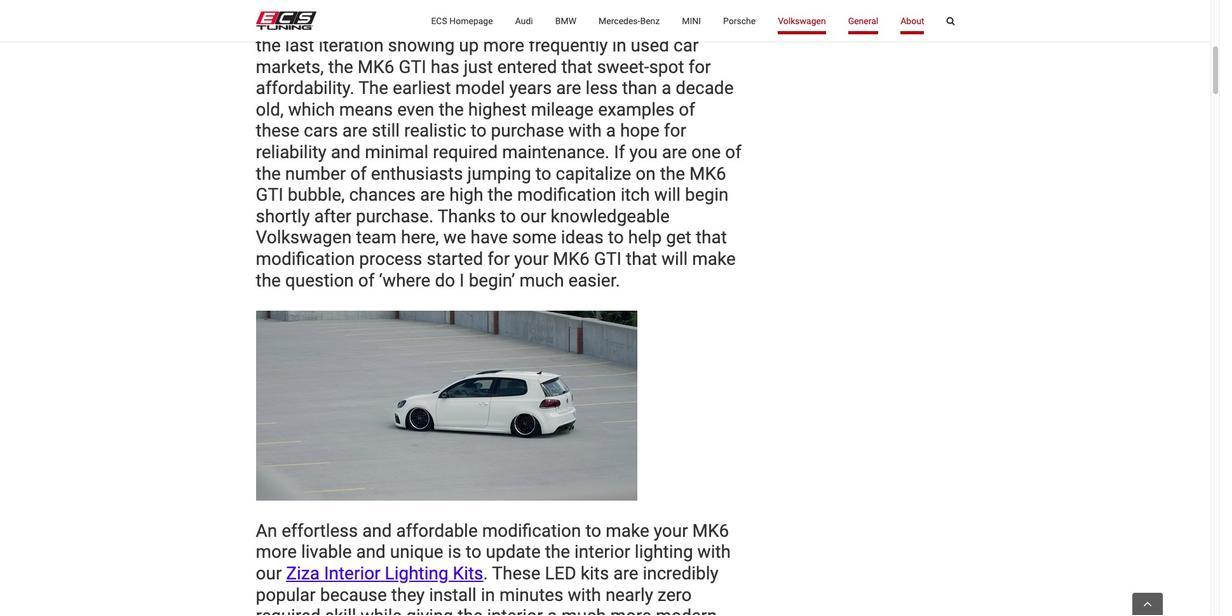 Task type: vqa. For each thing, say whether or not it's contained in the screenshot.
required
yes



Task type: locate. For each thing, give the bounding box(es) containing it.
0 horizontal spatial with
[[568, 584, 601, 605]]

interior down 'minutes'
[[487, 606, 543, 615]]

more
[[256, 542, 297, 563], [611, 606, 652, 615]]

affordable
[[396, 520, 478, 541]]

is
[[448, 542, 461, 563]]

and
[[362, 520, 392, 541], [356, 542, 386, 563]]

volkswagen
[[778, 16, 826, 26]]

and up ziza interior lighting kits link
[[362, 520, 392, 541]]

the down install
[[458, 606, 483, 615]]

with up much
[[568, 584, 601, 605]]

ziza
[[286, 563, 320, 584]]

nearly
[[606, 584, 653, 605]]

to
[[586, 520, 601, 541], [466, 542, 482, 563]]

1 vertical spatial interior
[[487, 606, 543, 615]]

the
[[545, 542, 570, 563], [458, 606, 483, 615]]

0 horizontal spatial the
[[458, 606, 483, 615]]

mercedes-
[[599, 16, 640, 26]]

to left make
[[586, 520, 601, 541]]

1 vertical spatial the
[[458, 606, 483, 615]]

homepage
[[449, 16, 493, 26]]

install
[[429, 584, 477, 605]]

incredibly
[[643, 563, 719, 584]]

1 vertical spatial to
[[466, 542, 482, 563]]

porsche link
[[723, 0, 756, 41]]

these
[[492, 563, 541, 584]]

with inside . these led kits are incredibly popular because they install in minutes with nearly zero required skill while giving the interior a much more mode
[[568, 584, 601, 605]]

make
[[606, 520, 649, 541]]

0 vertical spatial interior
[[575, 542, 630, 563]]

with down the mk6
[[698, 542, 731, 563]]

audi
[[515, 16, 533, 26]]

interior inside . these led kits are incredibly popular because they install in minutes with nearly zero required skill while giving the interior a much more mode
[[487, 606, 543, 615]]

ecs homepage
[[431, 16, 493, 26]]

1 vertical spatial with
[[568, 584, 601, 605]]

0 vertical spatial with
[[698, 542, 731, 563]]

led
[[545, 563, 576, 584]]

0 vertical spatial to
[[586, 520, 601, 541]]

1 vertical spatial more
[[611, 606, 652, 615]]

because
[[320, 584, 387, 605]]

effortless
[[282, 520, 358, 541]]

a
[[547, 606, 557, 615]]

more down 'nearly'
[[611, 606, 652, 615]]

about link
[[901, 0, 924, 41]]

mercedes-benz
[[599, 16, 660, 26]]

ecs tuning logo image
[[256, 11, 316, 30]]

1 horizontal spatial the
[[545, 542, 570, 563]]

and up ziza interior lighting kits
[[356, 542, 386, 563]]

mk6
[[692, 520, 729, 541]]

to right is
[[466, 542, 482, 563]]

the inside . these led kits are incredibly popular because they install in minutes with nearly zero required skill while giving the interior a much more mode
[[458, 606, 483, 615]]

1 horizontal spatial with
[[698, 542, 731, 563]]

zero
[[658, 584, 692, 605]]

giving
[[406, 606, 453, 615]]

more up our
[[256, 542, 297, 563]]

the up 'led'
[[545, 542, 570, 563]]

0 vertical spatial the
[[545, 542, 570, 563]]

volkswagen link
[[778, 0, 826, 41]]

mini
[[682, 16, 701, 26]]

0 horizontal spatial more
[[256, 542, 297, 563]]

1 horizontal spatial more
[[611, 606, 652, 615]]

1 horizontal spatial interior
[[575, 542, 630, 563]]

with
[[698, 542, 731, 563], [568, 584, 601, 605]]

interior
[[575, 542, 630, 563], [487, 606, 543, 615]]

while
[[361, 606, 402, 615]]

minutes
[[500, 584, 564, 605]]

0 horizontal spatial interior
[[487, 606, 543, 615]]

1 vertical spatial and
[[356, 542, 386, 563]]

0 vertical spatial more
[[256, 542, 297, 563]]

interior
[[324, 563, 381, 584]]

interior up kits
[[575, 542, 630, 563]]

our
[[256, 563, 282, 584]]

bmw link
[[555, 0, 577, 41]]



Task type: describe. For each thing, give the bounding box(es) containing it.
general link
[[848, 0, 879, 41]]

general
[[848, 16, 879, 26]]

mini link
[[682, 0, 701, 41]]

an effortless and affordable modification to make your mk6 more livable and unique is to update the interior lighting with our
[[256, 520, 731, 584]]

benz
[[640, 16, 660, 26]]

about
[[901, 16, 924, 26]]

ecs homepage link
[[431, 0, 493, 41]]

the inside an effortless and affordable modification to make your mk6 more livable and unique is to update the interior lighting with our
[[545, 542, 570, 563]]

required
[[256, 606, 321, 615]]

mercedes-benz link
[[599, 0, 660, 41]]

1 horizontal spatial to
[[586, 520, 601, 541]]

0 vertical spatial and
[[362, 520, 392, 541]]

porsche
[[723, 16, 756, 26]]

ziza interior lighting kits link
[[286, 563, 483, 584]]

more inside . these led kits are incredibly popular because they install in minutes with nearly zero required skill while giving the interior a much more mode
[[611, 606, 652, 615]]

lighting
[[635, 542, 693, 563]]

kits
[[453, 563, 483, 584]]

bmw
[[555, 16, 577, 26]]

0 horizontal spatial to
[[466, 542, 482, 563]]

audi link
[[515, 0, 533, 41]]

much
[[562, 606, 606, 615]]

popular
[[256, 584, 316, 605]]

skill
[[325, 606, 356, 615]]

with inside an effortless and affordable modification to make your mk6 more livable and unique is to update the interior lighting with our
[[698, 542, 731, 563]]

they
[[391, 584, 425, 605]]

ziza interior lighting kits
[[286, 563, 483, 584]]

lighting
[[385, 563, 449, 584]]

kits
[[581, 563, 609, 584]]

. these led kits are incredibly popular because they install in minutes with nearly zero required skill while giving the interior a much more mode
[[256, 563, 731, 615]]

in
[[481, 584, 495, 605]]

ecs
[[431, 16, 447, 26]]

unique
[[390, 542, 443, 563]]

.
[[483, 563, 488, 584]]

are
[[614, 563, 638, 584]]

update
[[486, 542, 541, 563]]

your
[[654, 520, 688, 541]]

livable
[[301, 542, 352, 563]]

interior inside an effortless and affordable modification to make your mk6 more livable and unique is to update the interior lighting with our
[[575, 542, 630, 563]]

an
[[256, 520, 277, 541]]

more inside an effortless and affordable modification to make your mk6 more livable and unique is to update the interior lighting with our
[[256, 542, 297, 563]]

modification
[[482, 520, 581, 541]]



